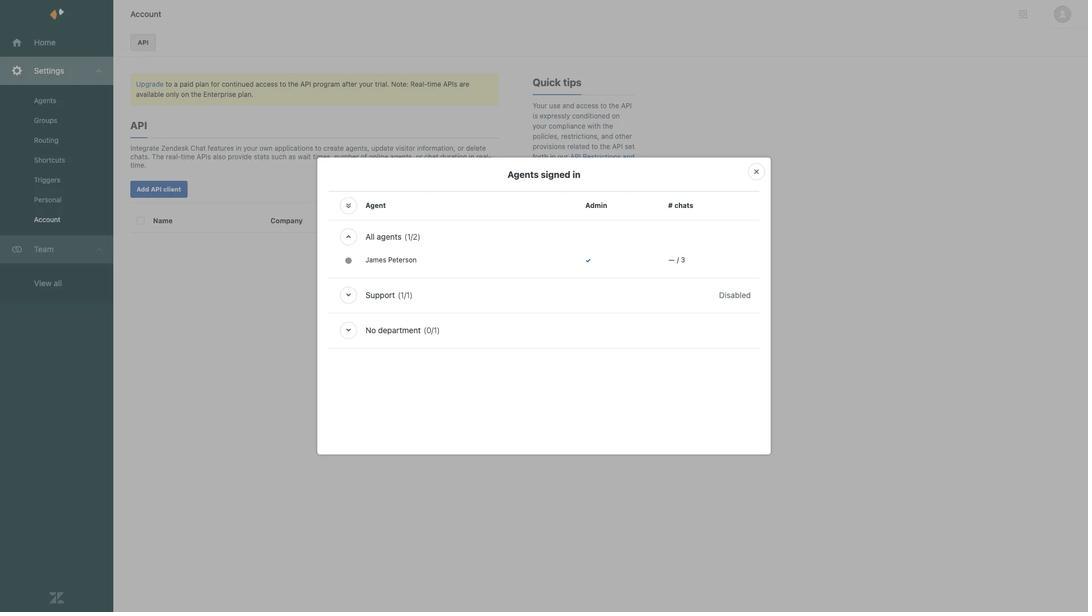 Task type: vqa. For each thing, say whether or not it's contained in the screenshot.
stats
yes



Task type: locate. For each thing, give the bounding box(es) containing it.
set
[[625, 142, 635, 151], [571, 202, 581, 210]]

zendesk inside integrate zendesk chat features in your own applications to create agents, update visitor information, or delete chats. the real-time apis also provide stats such as wait times, number of online agents, or chat duration in real- time.
[[161, 144, 189, 152]]

zendesk up have
[[539, 251, 566, 260]]

set up you.
[[625, 142, 635, 151]]

1 vertical spatial account
[[34, 215, 60, 224]]

1 horizontal spatial on
[[612, 112, 620, 120]]

support ( 1/1 )
[[366, 290, 413, 300]]

must
[[546, 192, 562, 200]]

all
[[54, 278, 62, 288]]

set up terms
[[571, 202, 581, 210]]

and inside if zendesk believes that you have or attempted to violate any term, condition, or the spirit of these policies or agreements, your right to access and use the api may be temporarily or permanently revoked.
[[557, 302, 569, 311]]

2 horizontal spatial (
[[424, 325, 426, 335]]

peterson
[[388, 256, 417, 264]]

quick
[[533, 77, 561, 88]]

add api client button
[[130, 181, 187, 198]]

the left program
[[288, 80, 298, 88]]

your inside your use and access to the api is expressly conditioned on your compliance with the policies, restrictions, and other provisions related to the api set forth in our
[[533, 122, 547, 130]]

( down client id at the left
[[404, 232, 407, 241]]

#
[[668, 201, 673, 210]]

believes
[[568, 251, 595, 260]]

and inside and the other documentation we provide you.
[[585, 163, 597, 171]]

1 vertical spatial use
[[571, 302, 582, 311]]

0 vertical spatial forth
[[533, 152, 548, 161]]

no
[[366, 325, 376, 335]]

time
[[427, 80, 441, 88], [181, 152, 195, 161]]

term,
[[546, 271, 563, 280]]

0 horizontal spatial use
[[549, 101, 561, 110]]

1 horizontal spatial with
[[604, 192, 618, 200]]

0 horizontal spatial forth
[[533, 152, 548, 161]]

you must also comply with the restrictions set forth in the zendesk terms and conditions
[[533, 192, 632, 220]]

active
[[477, 186, 499, 196]]

continued
[[222, 80, 254, 88]]

1 horizontal spatial also
[[564, 192, 577, 200]]

0 horizontal spatial agents
[[34, 96, 56, 105]]

access up temporarily
[[533, 302, 555, 311]]

name
[[153, 216, 173, 225]]

the up conditions
[[608, 202, 618, 210]]

0 vertical spatial of
[[361, 152, 367, 161]]

zendesk inside you must also comply with the restrictions set forth in the zendesk terms and conditions
[[533, 212, 560, 220]]

account down personal
[[34, 215, 60, 224]]

comply
[[579, 192, 603, 200]]

api inside api restrictions and responsibilities
[[570, 152, 581, 161]]

1 horizontal spatial real-
[[476, 152, 491, 161]]

0 vertical spatial set
[[625, 142, 635, 151]]

on inside to a paid plan for continued access to the api program after your trial. note: real-time apis are available only on the enterprise plan.
[[181, 90, 189, 99]]

set inside you must also comply with the restrictions set forth in the zendesk terms and conditions
[[571, 202, 581, 210]]

use down these
[[571, 302, 582, 311]]

and
[[562, 101, 574, 110], [601, 132, 613, 141], [623, 152, 635, 161], [585, 163, 597, 171], [584, 212, 596, 220], [557, 302, 569, 311]]

and up you.
[[623, 152, 635, 161]]

agents up you
[[508, 169, 539, 180]]

0 vertical spatial access
[[256, 80, 278, 88]]

account up api button
[[130, 9, 161, 19]]

( right department
[[424, 325, 426, 335]]

0 horizontal spatial )
[[410, 290, 413, 300]]

other up 'restrictions'
[[615, 132, 632, 141]]

zendesk terms and conditions link
[[533, 212, 632, 220]]

or
[[457, 144, 464, 152], [416, 152, 422, 161], [550, 261, 556, 270], [598, 271, 605, 280], [605, 282, 612, 290], [571, 312, 578, 321]]

0
[[470, 186, 475, 196]]

agents for agents
[[34, 96, 56, 105]]

1 vertical spatial time
[[181, 152, 195, 161]]

1 vertical spatial set
[[571, 202, 581, 210]]

access right continued
[[256, 80, 278, 88]]

the down 'restrictions'
[[598, 163, 609, 171]]

with inside your use and access to the api is expressly conditioned on your compliance with the policies, restrictions, and other provisions related to the api set forth in our
[[587, 122, 601, 130]]

also inside you must also comply with the restrictions set forth in the zendesk terms and conditions
[[564, 192, 577, 200]]

time inside to a paid plan for continued access to the api program after your trial. note: real-time apis are available only on the enterprise plan.
[[427, 80, 441, 88]]

time.
[[130, 161, 146, 169]]

1 vertical spatial provide
[[594, 173, 618, 181]]

agents,
[[346, 144, 369, 152], [390, 152, 414, 161]]

your inside if zendesk believes that you have or attempted to violate any term, condition, or the spirit of these policies or agreements, your right to access and use the api may be temporarily or permanently revoked.
[[575, 292, 589, 300]]

2 vertical spatial (
[[424, 325, 426, 335]]

and down agreements,
[[557, 302, 569, 311]]

in left the our
[[550, 152, 556, 161]]

0 active
[[470, 186, 499, 196]]

forth inside your use and access to the api is expressly conditioned on your compliance with the policies, restrictions, and other provisions related to the api set forth in our
[[533, 152, 548, 161]]

zendesk left chat
[[161, 144, 189, 152]]

personal
[[34, 196, 62, 204]]

1 horizontal spatial set
[[625, 142, 635, 151]]

on right conditioned
[[612, 112, 620, 120]]

expressly
[[540, 112, 570, 120]]

provide inside and the other documentation we provide you.
[[594, 173, 618, 181]]

real- right the
[[166, 152, 181, 161]]

forth down comply
[[583, 202, 598, 210]]

and down admin
[[584, 212, 596, 220]]

with up admin
[[604, 192, 618, 200]]

chats
[[674, 201, 693, 210]]

client
[[163, 185, 181, 193]]

agents, right "create"
[[346, 144, 369, 152]]

with
[[587, 122, 601, 130], [604, 192, 618, 200]]

add
[[137, 185, 149, 193]]

1 vertical spatial (
[[398, 290, 401, 300]]

your
[[359, 80, 373, 88], [533, 122, 547, 130], [243, 144, 258, 152], [575, 292, 589, 300]]

is
[[533, 112, 538, 120]]

0 vertical spatial zendesk
[[161, 144, 189, 152]]

0 horizontal spatial access
[[256, 80, 278, 88]]

agents, right online
[[390, 152, 414, 161]]

0 horizontal spatial real-
[[166, 152, 181, 161]]

account
[[130, 9, 161, 19], [34, 215, 60, 224]]

( right support
[[398, 290, 401, 300]]

zendesk inside if zendesk believes that you have or attempted to violate any term, condition, or the spirit of these policies or agreements, your right to access and use the api may be temporarily or permanently revoked.
[[539, 251, 566, 260]]

james peterson
[[366, 256, 417, 264]]

0 horizontal spatial on
[[181, 90, 189, 99]]

of left online
[[361, 152, 367, 161]]

of
[[361, 152, 367, 161], [551, 282, 557, 290]]

1 vertical spatial apis
[[197, 152, 211, 161]]

to down that
[[593, 261, 600, 270]]

information,
[[417, 144, 456, 152]]

use
[[549, 101, 561, 110], [571, 302, 582, 311]]

1 vertical spatial of
[[551, 282, 557, 290]]

forth down the provisions
[[533, 152, 548, 161]]

2 vertical spatial )
[[437, 325, 440, 335]]

upgrade link
[[136, 80, 164, 88]]

in up conditions
[[600, 202, 606, 210]]

1 horizontal spatial agents,
[[390, 152, 414, 161]]

restrictions,
[[561, 132, 599, 141]]

quick tips
[[533, 77, 582, 88]]

apis
[[443, 80, 457, 88], [197, 152, 211, 161]]

to left "create"
[[315, 144, 322, 152]]

other up you.
[[611, 163, 628, 171]]

apis left are
[[443, 80, 457, 88]]

upgrade
[[136, 80, 164, 88]]

0 vertical spatial apis
[[443, 80, 457, 88]]

1 horizontal spatial use
[[571, 302, 582, 311]]

and up expressly
[[562, 101, 574, 110]]

on down paid in the top of the page
[[181, 90, 189, 99]]

of down term,
[[551, 282, 557, 290]]

2 vertical spatial zendesk
[[539, 251, 566, 260]]

with down conditioned
[[587, 122, 601, 130]]

zendesk down restrictions
[[533, 212, 560, 220]]

●
[[345, 256, 352, 265]]

time inside integrate zendesk chat features in your own applications to create agents, update visitor information, or delete chats. the real-time apis also provide stats such as wait times, number of online agents, or chat duration in real- time.
[[181, 152, 195, 161]]

integrate zendesk chat features in your own applications to create agents, update visitor information, or delete chats. the real-time apis also provide stats such as wait times, number of online agents, or chat duration in real- time.
[[130, 144, 491, 169]]

restrictions
[[583, 152, 621, 161]]

department
[[378, 325, 421, 335]]

your down policies
[[575, 292, 589, 300]]

0 horizontal spatial set
[[571, 202, 581, 210]]

0 vertical spatial provide
[[228, 152, 252, 161]]

the up conditioned
[[609, 101, 619, 110]]

and inside you must also comply with the restrictions set forth in the zendesk terms and conditions
[[584, 212, 596, 220]]

0 horizontal spatial of
[[361, 152, 367, 161]]

2 horizontal spatial access
[[576, 101, 599, 110]]

0 vertical spatial with
[[587, 122, 601, 130]]

access up conditioned
[[576, 101, 599, 110]]

1 vertical spatial access
[[576, 101, 599, 110]]

0 vertical spatial (
[[404, 232, 407, 241]]

the inside and the other documentation we provide you.
[[598, 163, 609, 171]]

provide right we
[[594, 173, 618, 181]]

1 vertical spatial agents
[[508, 169, 539, 180]]

our
[[558, 152, 568, 161]]

or right temporarily
[[571, 312, 578, 321]]

apis right the
[[197, 152, 211, 161]]

0 horizontal spatial account
[[34, 215, 60, 224]]

1 horizontal spatial account
[[130, 9, 161, 19]]

view all
[[34, 278, 62, 288]]

groups
[[34, 116, 57, 125]]

agents for agents signed in
[[508, 169, 539, 180]]

1 horizontal spatial )
[[418, 232, 420, 241]]

)
[[418, 232, 420, 241], [410, 290, 413, 300], [437, 325, 440, 335]]

0 vertical spatial account
[[130, 9, 161, 19]]

use up expressly
[[549, 101, 561, 110]]

also right chat
[[213, 152, 226, 161]]

support
[[366, 290, 395, 300]]

1 vertical spatial on
[[612, 112, 620, 120]]

your down is
[[533, 122, 547, 130]]

1 vertical spatial other
[[611, 163, 628, 171]]

agents up the groups
[[34, 96, 56, 105]]

1 vertical spatial also
[[564, 192, 577, 200]]

0 vertical spatial agents
[[34, 96, 56, 105]]

of inside if zendesk believes that you have or attempted to violate any term, condition, or the spirit of these policies or agreements, your right to access and use the api may be temporarily or permanently revoked.
[[551, 282, 557, 290]]

1 horizontal spatial (
[[404, 232, 407, 241]]

2 horizontal spatial )
[[437, 325, 440, 335]]

also right must
[[564, 192, 577, 200]]

1 horizontal spatial time
[[427, 80, 441, 88]]

0 vertical spatial on
[[181, 90, 189, 99]]

update
[[371, 144, 394, 152]]

as
[[289, 152, 296, 161]]

trial.
[[375, 80, 389, 88]]

agents
[[34, 96, 56, 105], [508, 169, 539, 180]]

time left are
[[427, 80, 441, 88]]

1 horizontal spatial provide
[[594, 173, 618, 181]]

0 horizontal spatial also
[[213, 152, 226, 161]]

access inside your use and access to the api is expressly conditioned on your compliance with the policies, restrictions, and other provisions related to the api set forth in our
[[576, 101, 599, 110]]

1 horizontal spatial apis
[[443, 80, 457, 88]]

2 vertical spatial access
[[533, 302, 555, 311]]

0 vertical spatial other
[[615, 132, 632, 141]]

real- right duration
[[476, 152, 491, 161]]

0 vertical spatial also
[[213, 152, 226, 161]]

all
[[366, 232, 375, 241]]

enterprise
[[203, 90, 236, 99]]

of inside integrate zendesk chat features in your own applications to create agents, update visitor information, or delete chats. the real-time apis also provide stats such as wait times, number of online agents, or chat duration in real- time.
[[361, 152, 367, 161]]

1 vertical spatial forth
[[583, 202, 598, 210]]

no department ( 0/1 )
[[366, 325, 440, 335]]

the down violate
[[607, 271, 617, 280]]

0 vertical spatial )
[[418, 232, 420, 241]]

1 horizontal spatial agents
[[508, 169, 539, 180]]

time right the
[[181, 152, 195, 161]]

―
[[668, 256, 675, 264]]

1 vertical spatial zendesk
[[533, 212, 560, 220]]

api inside to a paid plan for continued access to the api program after your trial. note: real-time apis are available only on the enterprise plan.
[[300, 80, 311, 88]]

zendesk for if
[[539, 251, 566, 260]]

agreements,
[[533, 292, 573, 300]]

0 horizontal spatial time
[[181, 152, 195, 161]]

1 horizontal spatial of
[[551, 282, 557, 290]]

1 horizontal spatial access
[[533, 302, 555, 311]]

0 vertical spatial use
[[549, 101, 561, 110]]

disabled
[[719, 290, 751, 300]]

with inside you must also comply with the restrictions set forth in the zendesk terms and conditions
[[604, 192, 618, 200]]

and up we
[[585, 163, 597, 171]]

the
[[152, 152, 164, 161]]

1 horizontal spatial forth
[[583, 202, 598, 210]]

provide left stats in the top left of the page
[[228, 152, 252, 161]]

in inside you must also comply with the restrictions set forth in the zendesk terms and conditions
[[600, 202, 606, 210]]

admin
[[585, 201, 607, 210]]

applications
[[275, 144, 313, 152]]

or up term,
[[550, 261, 556, 270]]

your left "own"
[[243, 144, 258, 152]]

0 horizontal spatial apis
[[197, 152, 211, 161]]

settings
[[34, 66, 64, 75]]

the
[[288, 80, 298, 88], [191, 90, 201, 99], [609, 101, 619, 110], [603, 122, 613, 130], [600, 142, 610, 151], [598, 163, 609, 171], [620, 192, 630, 200], [608, 202, 618, 210], [607, 271, 617, 280], [584, 302, 594, 311]]

your left trial.
[[359, 80, 373, 88]]

0 horizontal spatial with
[[587, 122, 601, 130]]

0 horizontal spatial provide
[[228, 152, 252, 161]]

company
[[271, 216, 303, 225]]

0 vertical spatial time
[[427, 80, 441, 88]]

attempted
[[558, 261, 591, 270]]

1 vertical spatial with
[[604, 192, 618, 200]]

provide
[[228, 152, 252, 161], [594, 173, 618, 181]]

use inside your use and access to the api is expressly conditioned on your compliance with the policies, restrictions, and other provisions related to the api set forth in our
[[549, 101, 561, 110]]



Task type: describe. For each thing, give the bounding box(es) containing it.
you.
[[620, 173, 633, 181]]

to left a
[[166, 80, 172, 88]]

forth inside you must also comply with the restrictions set forth in the zendesk terms and conditions
[[583, 202, 598, 210]]

apis inside integrate zendesk chat features in your own applications to create agents, update visitor information, or delete chats. the real-time apis also provide stats such as wait times, number of online agents, or chat duration in real- time.
[[197, 152, 211, 161]]

and up 'restrictions'
[[601, 132, 613, 141]]

# chats
[[668, 201, 693, 210]]

are
[[459, 80, 469, 88]]

the down plan at the left top of the page
[[191, 90, 201, 99]]

features
[[208, 144, 234, 152]]

be
[[624, 302, 632, 311]]

visitor
[[396, 144, 415, 152]]

api inside if zendesk believes that you have or attempted to violate any term, condition, or the spirit of these policies or agreements, your right to access and use the api may be temporarily or permanently revoked.
[[596, 302, 607, 311]]

available
[[136, 90, 164, 99]]

right
[[591, 292, 605, 300]]

condition,
[[565, 271, 597, 280]]

to inside integrate zendesk chat features in your own applications to create agents, update visitor information, or delete chats. the real-time apis also provide stats such as wait times, number of online agents, or chat duration in real- time.
[[315, 144, 322, 152]]

program
[[313, 80, 340, 88]]

client
[[388, 216, 408, 225]]

and inside api restrictions and responsibilities
[[623, 152, 635, 161]]

api button
[[130, 34, 156, 51]]

online
[[369, 152, 388, 161]]

to up 'restrictions'
[[592, 142, 598, 151]]

or left the delete
[[457, 144, 464, 152]]

access inside if zendesk believes that you have or attempted to violate any term, condition, or the spirit of these policies or agreements, your right to access and use the api may be temporarily or permanently revoked.
[[533, 302, 555, 311]]

for
[[211, 80, 220, 88]]

own
[[259, 144, 273, 152]]

1/2
[[407, 232, 418, 241]]

conditions
[[598, 212, 632, 220]]

agents
[[377, 232, 402, 241]]

note:
[[391, 80, 409, 88]]

documentation
[[533, 173, 581, 181]]

use inside if zendesk believes that you have or attempted to violate any term, condition, or the spirit of these policies or agreements, your right to access and use the api may be temporarily or permanently revoked.
[[571, 302, 582, 311]]

provide inside integrate zendesk chat features in your own applications to create agents, update visitor information, or delete chats. the real-time apis also provide stats such as wait times, number of online agents, or chat duration in real- time.
[[228, 152, 252, 161]]

spirit
[[533, 282, 549, 290]]

the down you.
[[620, 192, 630, 200]]

to up may
[[607, 292, 614, 300]]

zendesk for integrate
[[161, 144, 189, 152]]

agents signed in
[[508, 169, 581, 180]]

also inside integrate zendesk chat features in your own applications to create agents, update visitor information, or delete chats. the real-time apis also provide stats such as wait times, number of online agents, or chat duration in real- time.
[[213, 152, 226, 161]]

james
[[366, 256, 386, 264]]

you
[[533, 192, 545, 200]]

other inside and the other documentation we provide you.
[[611, 163, 628, 171]]

you
[[611, 251, 623, 260]]

to left program
[[280, 80, 286, 88]]

provisions
[[533, 142, 565, 151]]

add api client
[[137, 185, 181, 193]]

1 vertical spatial )
[[410, 290, 413, 300]]

paid
[[180, 80, 193, 88]]

all agents ( 1/2 )
[[366, 232, 420, 241]]

2 real- from the left
[[476, 152, 491, 161]]

stats
[[254, 152, 269, 161]]

on inside your use and access to the api is expressly conditioned on your compliance with the policies, restrictions, and other provisions related to the api set forth in our
[[612, 112, 620, 120]]

number
[[334, 152, 359, 161]]

to a paid plan for continued access to the api program after your trial. note: real-time apis are available only on the enterprise plan.
[[136, 80, 469, 99]]

0/1
[[426, 325, 437, 335]]

( for agents
[[404, 232, 407, 241]]

access inside to a paid plan for continued access to the api program after your trial. note: real-time apis are available only on the enterprise plan.
[[256, 80, 278, 88]]

that
[[597, 251, 609, 260]]

set inside your use and access to the api is expressly conditioned on your compliance with the policies, restrictions, and other provisions related to the api set forth in our
[[625, 142, 635, 151]]

routing
[[34, 136, 59, 145]]

api restrictions and responsibilities
[[533, 152, 635, 171]]

may
[[609, 302, 622, 311]]

id
[[410, 216, 417, 225]]

conditioned
[[572, 112, 610, 120]]

chat
[[424, 152, 438, 161]]

chat
[[191, 144, 206, 152]]

zendesk products image
[[1019, 10, 1027, 18]]

plan
[[195, 80, 209, 88]]

1 real- from the left
[[166, 152, 181, 161]]

0 horizontal spatial (
[[398, 290, 401, 300]]

or down violate
[[598, 271, 605, 280]]

terms
[[562, 212, 582, 220]]

times,
[[313, 152, 332, 161]]

tips
[[563, 77, 582, 88]]

apis inside to a paid plan for continued access to the api program after your trial. note: real-time apis are available only on the enterprise plan.
[[443, 80, 457, 88]]

or left chat in the top of the page
[[416, 152, 422, 161]]

related
[[567, 142, 590, 151]]

your inside to a paid plan for continued access to the api program after your trial. note: real-time apis are available only on the enterprise plan.
[[359, 80, 373, 88]]

/
[[677, 256, 679, 264]]

in right duration
[[469, 152, 475, 161]]

integrate
[[130, 144, 159, 152]]

or up right
[[605, 282, 612, 290]]

view
[[34, 278, 52, 288]]

to up conditioned
[[600, 101, 607, 110]]

after
[[342, 80, 357, 88]]

responsibilities
[[533, 163, 583, 171]]

temporarily
[[533, 312, 569, 321]]

0 horizontal spatial agents,
[[346, 144, 369, 152]]

home
[[34, 37, 56, 47]]

compliance
[[549, 122, 585, 130]]

policies
[[579, 282, 603, 290]]

delete
[[466, 144, 486, 152]]

your use and access to the api is expressly conditioned on your compliance with the policies, restrictions, and other provisions related to the api set forth in our
[[533, 101, 635, 161]]

have
[[533, 261, 548, 270]]

in inside your use and access to the api is expressly conditioned on your compliance with the policies, restrictions, and other provisions related to the api set forth in our
[[550, 152, 556, 161]]

duration
[[440, 152, 467, 161]]

) for 0/1
[[437, 325, 440, 335]]

we
[[583, 173, 592, 181]]

any
[[533, 271, 544, 280]]

your inside integrate zendesk chat features in your own applications to create agents, update visitor information, or delete chats. the real-time apis also provide stats such as wait times, number of online agents, or chat duration in real- time.
[[243, 144, 258, 152]]

) for 1/2
[[418, 232, 420, 241]]

such
[[271, 152, 287, 161]]

the down right
[[584, 302, 594, 311]]

client id
[[388, 216, 417, 225]]

and the other documentation we provide you.
[[533, 163, 633, 181]]

triggers
[[34, 176, 60, 184]]

( for department
[[424, 325, 426, 335]]

in right "features"
[[236, 144, 242, 152]]

in left we
[[573, 169, 581, 180]]

― / 3
[[668, 256, 685, 264]]

other inside your use and access to the api is expressly conditioned on your compliance with the policies, restrictions, and other provisions related to the api set forth in our
[[615, 132, 632, 141]]

agent
[[366, 201, 386, 210]]

revoked.
[[533, 322, 560, 331]]

the down conditioned
[[603, 122, 613, 130]]

the up 'restrictions'
[[600, 142, 610, 151]]

api restrictions and responsibilities link
[[533, 152, 635, 171]]



